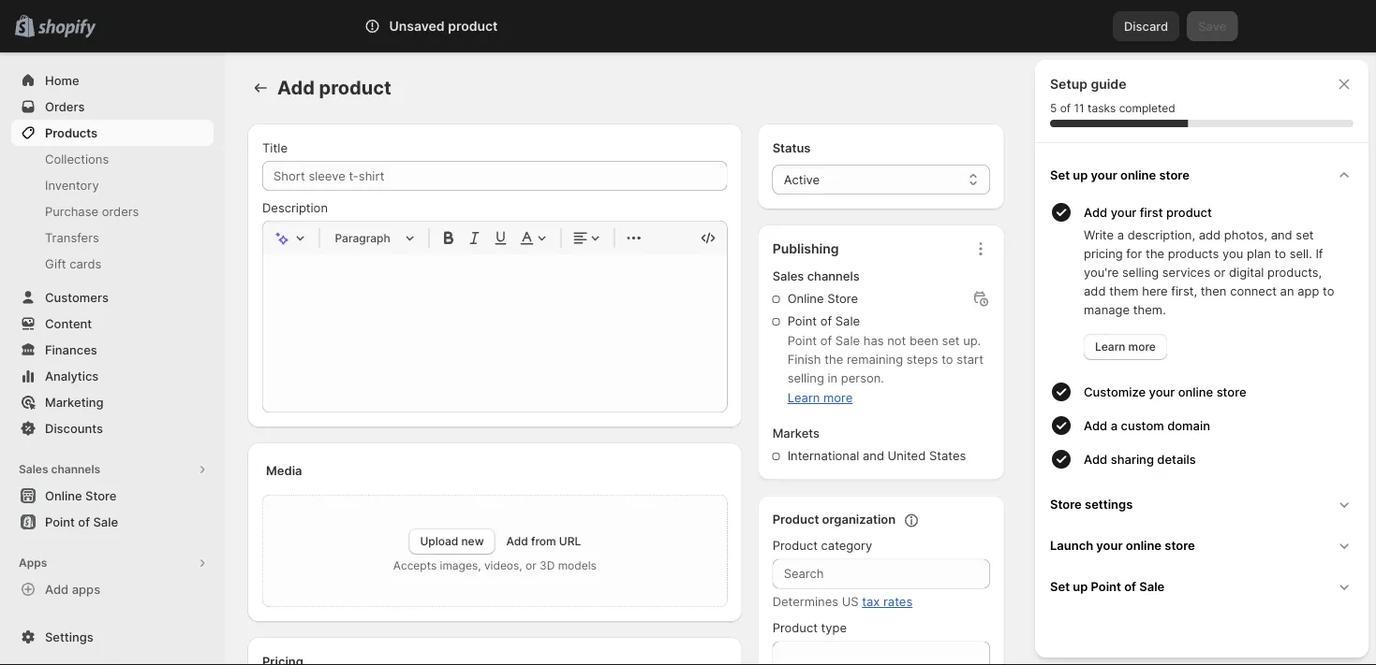 Task type: describe. For each thing, give the bounding box(es) containing it.
store inside button
[[85, 489, 117, 503]]

set for been
[[942, 334, 960, 348]]

add your first product element
[[1046, 226, 1361, 361]]

product category
[[772, 539, 872, 554]]

products
[[1168, 246, 1219, 261]]

unsaved
[[389, 18, 445, 34]]

tasks
[[1088, 102, 1116, 115]]

here
[[1142, 284, 1168, 298]]

a for write
[[1117, 228, 1124, 242]]

0 vertical spatial online
[[1120, 168, 1156, 182]]

set for set up your online store
[[1050, 168, 1070, 182]]

products
[[45, 126, 97, 140]]

1 horizontal spatial add
[[1199, 228, 1221, 242]]

app
[[1297, 284, 1319, 298]]

Product type text field
[[772, 642, 990, 666]]

up for point
[[1073, 580, 1088, 594]]

launch your online store button
[[1043, 525, 1361, 567]]

product for unsaved product
[[448, 18, 498, 34]]

services
[[1162, 265, 1210, 280]]

point of sale inside button
[[45, 515, 118, 530]]

transfers link
[[11, 225, 214, 251]]

and inside write a description, add photos, and set pricing for the products you plan to sell. if you're selling services or digital products, add them here first, then connect an app to manage them.
[[1271, 228, 1292, 242]]

apps
[[19, 557, 47, 570]]

sale inside point of sale has not been set up. finish the remaining steps to start selling in person. learn more
[[835, 334, 860, 348]]

add product
[[277, 76, 391, 99]]

paragraph
[[335, 231, 390, 245]]

settings link
[[11, 625, 214, 651]]

discounts link
[[11, 416, 214, 442]]

0 vertical spatial to
[[1274, 246, 1286, 261]]

search button
[[416, 11, 960, 41]]

to inside point of sale has not been set up. finish the remaining steps to start selling in person. learn more
[[942, 353, 953, 367]]

first,
[[1171, 284, 1197, 298]]

search
[[447, 19, 487, 33]]

the for for
[[1146, 246, 1164, 261]]

connect
[[1230, 284, 1277, 298]]

shopify image
[[38, 19, 96, 38]]

selling inside write a description, add photos, and set pricing for the products you plan to sell. if you're selling services or digital products, add them here first, then connect an app to manage them.
[[1122, 265, 1159, 280]]

unsaved product
[[389, 18, 498, 34]]

product inside button
[[1166, 205, 1212, 220]]

upload new button
[[409, 529, 495, 555]]

set for and
[[1296, 228, 1314, 242]]

been
[[909, 334, 938, 348]]

from
[[531, 535, 556, 549]]

then
[[1201, 284, 1227, 298]]

set for set up point of sale
[[1050, 580, 1070, 594]]

learn more
[[1095, 340, 1156, 354]]

1 vertical spatial to
[[1323, 284, 1334, 298]]

purchase
[[45, 204, 98, 219]]

inventory
[[45, 178, 99, 192]]

11
[[1074, 102, 1084, 115]]

apps
[[72, 583, 100, 597]]

add sharing details button
[[1084, 443, 1361, 477]]

models
[[558, 560, 597, 573]]

save button
[[1187, 11, 1238, 41]]

gift
[[45, 257, 66, 271]]

or inside write a description, add photos, and set pricing for the products you plan to sell. if you're selling services or digital products, add them here first, then connect an app to manage them.
[[1214, 265, 1226, 280]]

new
[[461, 535, 484, 549]]

home
[[45, 73, 79, 88]]

discard
[[1124, 19, 1168, 33]]

customers link
[[11, 285, 214, 311]]

add a custom domain button
[[1084, 409, 1361, 443]]

1 vertical spatial and
[[863, 449, 884, 464]]

add for add from url
[[506, 535, 528, 549]]

rates
[[883, 595, 913, 610]]

photos,
[[1224, 228, 1267, 242]]

customize your online store
[[1084, 385, 1246, 400]]

Product category text field
[[772, 560, 990, 590]]

set up point of sale
[[1050, 580, 1165, 594]]

gift cards link
[[11, 251, 214, 277]]

0 vertical spatial sales channels
[[772, 269, 860, 284]]

0 horizontal spatial or
[[526, 560, 536, 573]]

analytics
[[45, 369, 99, 384]]

completed
[[1119, 102, 1175, 115]]

domain
[[1167, 419, 1210, 433]]

steps
[[907, 353, 938, 367]]

set up your online store button
[[1043, 155, 1361, 196]]

gift cards
[[45, 257, 101, 271]]

customize
[[1084, 385, 1146, 400]]

store inside set up your online store button
[[1159, 168, 1190, 182]]

add from url
[[506, 535, 581, 549]]

your for add your first product
[[1111, 205, 1137, 220]]

upload new
[[420, 535, 484, 549]]

type
[[821, 622, 847, 636]]

product organization
[[772, 513, 896, 527]]

customize your online store button
[[1084, 376, 1361, 409]]

of inside point of sale has not been set up. finish the remaining steps to start selling in person. learn more
[[820, 334, 832, 348]]

status
[[772, 141, 811, 155]]

setup guide
[[1050, 76, 1126, 92]]

you're
[[1084, 265, 1119, 280]]

add sharing details
[[1084, 452, 1196, 467]]

add apps
[[45, 583, 100, 597]]

set up point of sale button
[[1043, 567, 1361, 608]]

5 of 11 tasks completed
[[1050, 102, 1175, 115]]

channels inside button
[[51, 463, 100, 477]]

active
[[784, 172, 820, 187]]

up.
[[963, 334, 981, 348]]

apps button
[[11, 551, 214, 577]]

learn more link for point of sale has not been set up. finish the remaining steps to start selling in person.
[[787, 391, 853, 406]]

digital
[[1229, 265, 1264, 280]]

sales inside button
[[19, 463, 48, 477]]

images,
[[440, 560, 481, 573]]

point inside setup guide dialog
[[1091, 580, 1121, 594]]

0 vertical spatial online
[[787, 292, 824, 306]]

settings
[[45, 630, 93, 645]]

setup
[[1050, 76, 1087, 92]]

a for add
[[1111, 419, 1118, 433]]

product for add product
[[319, 76, 391, 99]]

home link
[[11, 67, 214, 94]]

learn inside point of sale has not been set up. finish the remaining steps to start selling in person. learn more
[[787, 391, 820, 406]]

sales channels button
[[11, 457, 214, 483]]

your inside set up your online store button
[[1091, 168, 1117, 182]]

for
[[1126, 246, 1142, 261]]

launch
[[1050, 539, 1093, 553]]



Task type: vqa. For each thing, say whether or not it's contained in the screenshot.
Update payment method
no



Task type: locate. For each thing, give the bounding box(es) containing it.
more inside point of sale has not been set up. finish the remaining steps to start selling in person. learn more
[[823, 391, 853, 406]]

1 vertical spatial product
[[319, 76, 391, 99]]

set down 5
[[1050, 168, 1070, 182]]

plan
[[1247, 246, 1271, 261]]

2 set from the top
[[1050, 580, 1070, 594]]

paragraph button
[[327, 227, 421, 250]]

online down settings at bottom
[[1126, 539, 1162, 553]]

add for add apps
[[45, 583, 69, 597]]

1 vertical spatial a
[[1111, 419, 1118, 433]]

0 horizontal spatial selling
[[787, 371, 824, 386]]

a right write
[[1117, 228, 1124, 242]]

add up write
[[1084, 205, 1107, 220]]

sales down discounts
[[19, 463, 48, 477]]

0 vertical spatial up
[[1073, 168, 1088, 182]]

selling down for
[[1122, 265, 1159, 280]]

an
[[1280, 284, 1294, 298]]

your inside the launch your online store button
[[1096, 539, 1123, 553]]

3d
[[540, 560, 555, 573]]

sales channels
[[772, 269, 860, 284], [19, 463, 100, 477]]

1 horizontal spatial learn
[[1095, 340, 1125, 354]]

3 product from the top
[[772, 622, 818, 636]]

title
[[262, 141, 288, 155]]

store up first
[[1159, 168, 1190, 182]]

5
[[1050, 102, 1057, 115]]

add
[[1199, 228, 1221, 242], [1084, 284, 1106, 298]]

you
[[1222, 246, 1243, 261]]

online inside button
[[1126, 539, 1162, 553]]

add for add sharing details
[[1084, 452, 1107, 467]]

0 horizontal spatial product
[[319, 76, 391, 99]]

save
[[1198, 19, 1227, 33]]

product down unsaved on the top
[[319, 76, 391, 99]]

and up sell.
[[1271, 228, 1292, 242]]

product up product category
[[772, 513, 819, 527]]

1 vertical spatial up
[[1073, 580, 1088, 594]]

them.
[[1133, 303, 1166, 317]]

add your first product
[[1084, 205, 1212, 220]]

0 vertical spatial set
[[1050, 168, 1070, 182]]

1 vertical spatial set
[[1050, 580, 1070, 594]]

0 horizontal spatial sales channels
[[19, 463, 100, 477]]

2 vertical spatial to
[[942, 353, 953, 367]]

add apps button
[[11, 577, 214, 603]]

0 vertical spatial learn
[[1095, 340, 1125, 354]]

store down sales channels button in the bottom of the page
[[85, 489, 117, 503]]

0 horizontal spatial online
[[45, 489, 82, 503]]

0 horizontal spatial store
[[85, 489, 117, 503]]

online up the "add your first product"
[[1120, 168, 1156, 182]]

0 horizontal spatial learn more link
[[787, 391, 853, 406]]

1 product from the top
[[772, 513, 819, 527]]

1 horizontal spatial sales channels
[[772, 269, 860, 284]]

store up launch
[[1050, 497, 1082, 512]]

add
[[277, 76, 315, 99], [1084, 205, 1107, 220], [1084, 419, 1107, 433], [1084, 452, 1107, 467], [506, 535, 528, 549], [45, 583, 69, 597]]

add for add a custom domain
[[1084, 419, 1107, 433]]

learn more link down manage
[[1084, 334, 1167, 361]]

store
[[1159, 168, 1190, 182], [1216, 385, 1246, 400], [1165, 539, 1195, 553]]

store inside the launch your online store button
[[1165, 539, 1195, 553]]

2 vertical spatial store
[[1165, 539, 1195, 553]]

sharing
[[1111, 452, 1154, 467]]

inventory link
[[11, 172, 214, 199]]

online down sales channels button in the bottom of the page
[[45, 489, 82, 503]]

0 vertical spatial learn more link
[[1084, 334, 1167, 361]]

0 vertical spatial channels
[[807, 269, 860, 284]]

1 horizontal spatial or
[[1214, 265, 1226, 280]]

your up add a custom domain
[[1149, 385, 1175, 400]]

product type
[[772, 622, 847, 636]]

1 vertical spatial learn more link
[[787, 391, 853, 406]]

point inside point of sale has not been set up. finish the remaining steps to start selling in person. learn more
[[787, 334, 817, 348]]

pricing
[[1084, 246, 1123, 261]]

1 horizontal spatial online
[[787, 292, 824, 306]]

learn up markets
[[787, 391, 820, 406]]

your up the "add your first product"
[[1091, 168, 1117, 182]]

1 horizontal spatial and
[[1271, 228, 1292, 242]]

add for add your first product
[[1084, 205, 1107, 220]]

marketing
[[45, 395, 104, 410]]

your inside add your first product button
[[1111, 205, 1137, 220]]

product for product type
[[772, 622, 818, 636]]

sale down launch your online store
[[1139, 580, 1165, 594]]

1 horizontal spatial set
[[1296, 228, 1314, 242]]

not
[[887, 334, 906, 348]]

cards
[[70, 257, 101, 271]]

learn more link
[[1084, 334, 1167, 361], [787, 391, 853, 406]]

0 horizontal spatial add
[[1084, 284, 1106, 298]]

0 vertical spatial product
[[772, 513, 819, 527]]

product for product category
[[772, 539, 818, 554]]

products,
[[1267, 265, 1322, 280]]

1 horizontal spatial the
[[1146, 246, 1164, 261]]

and
[[1271, 228, 1292, 242], [863, 449, 884, 464]]

channels down the publishing
[[807, 269, 860, 284]]

or up then
[[1214, 265, 1226, 280]]

orders
[[102, 204, 139, 219]]

to right app
[[1323, 284, 1334, 298]]

1 up from the top
[[1073, 168, 1088, 182]]

0 vertical spatial a
[[1117, 228, 1124, 242]]

Title text field
[[262, 161, 728, 191]]

1 horizontal spatial store
[[827, 292, 858, 306]]

online down the publishing
[[787, 292, 824, 306]]

in
[[828, 371, 838, 386]]

upload
[[420, 535, 458, 549]]

learn
[[1095, 340, 1125, 354], [787, 391, 820, 406]]

1 vertical spatial the
[[824, 353, 843, 367]]

set down launch
[[1050, 580, 1070, 594]]

1 vertical spatial selling
[[787, 371, 824, 386]]

add down you're
[[1084, 284, 1106, 298]]

add left "from"
[[506, 535, 528, 549]]

your left first
[[1111, 205, 1137, 220]]

online store button
[[0, 483, 225, 510]]

online store inside button
[[45, 489, 117, 503]]

point of sale up finish
[[787, 314, 860, 329]]

product for product organization
[[772, 513, 819, 527]]

1 horizontal spatial online store
[[787, 292, 858, 306]]

more down the them.
[[1128, 340, 1156, 354]]

first
[[1140, 205, 1163, 220]]

up up write
[[1073, 168, 1088, 182]]

online for launch your online store
[[1126, 539, 1162, 553]]

0 vertical spatial store
[[1159, 168, 1190, 182]]

0 horizontal spatial learn
[[787, 391, 820, 406]]

add up title
[[277, 76, 315, 99]]

1 vertical spatial store
[[1216, 385, 1246, 400]]

the down description,
[[1146, 246, 1164, 261]]

store up add a custom domain button
[[1216, 385, 1246, 400]]

product
[[772, 513, 819, 527], [772, 539, 818, 554], [772, 622, 818, 636]]

1 set from the top
[[1050, 168, 1070, 182]]

1 horizontal spatial point of sale
[[787, 314, 860, 329]]

0 horizontal spatial point of sale
[[45, 515, 118, 530]]

videos,
[[484, 560, 522, 573]]

the inside write a description, add photos, and set pricing for the products you plan to sell. if you're selling services or digital products, add them here first, then connect an app to manage them.
[[1146, 246, 1164, 261]]

product down determines
[[772, 622, 818, 636]]

united
[[888, 449, 926, 464]]

0 vertical spatial or
[[1214, 265, 1226, 280]]

set inside point of sale has not been set up. finish the remaining steps to start selling in person. learn more
[[942, 334, 960, 348]]

online inside button
[[45, 489, 82, 503]]

a left custom
[[1111, 419, 1118, 433]]

sale
[[835, 314, 860, 329], [835, 334, 860, 348], [93, 515, 118, 530], [1139, 580, 1165, 594]]

1 vertical spatial product
[[772, 539, 818, 554]]

1 vertical spatial online
[[1178, 385, 1213, 400]]

your inside customize your online store button
[[1149, 385, 1175, 400]]

0 vertical spatial add
[[1199, 228, 1221, 242]]

2 horizontal spatial store
[[1050, 497, 1082, 512]]

1 vertical spatial or
[[526, 560, 536, 573]]

2 vertical spatial product
[[772, 622, 818, 636]]

2 product from the top
[[772, 539, 818, 554]]

selling down finish
[[787, 371, 824, 386]]

0 horizontal spatial online store
[[45, 489, 117, 503]]

to left sell.
[[1274, 246, 1286, 261]]

point of sale link
[[11, 510, 214, 536]]

sales
[[772, 269, 804, 284], [19, 463, 48, 477]]

0 horizontal spatial and
[[863, 449, 884, 464]]

add up products
[[1199, 228, 1221, 242]]

0 horizontal spatial more
[[823, 391, 853, 406]]

accepts
[[393, 560, 437, 573]]

0 horizontal spatial to
[[942, 353, 953, 367]]

to left start at right bottom
[[942, 353, 953, 367]]

setup guide dialog
[[1035, 60, 1369, 659]]

store down the publishing
[[827, 292, 858, 306]]

content
[[45, 317, 92, 331]]

1 horizontal spatial more
[[1128, 340, 1156, 354]]

learn more link inside add your first product element
[[1084, 334, 1167, 361]]

online for customize your online store
[[1178, 385, 1213, 400]]

1 horizontal spatial sales
[[772, 269, 804, 284]]

purchase orders link
[[11, 199, 214, 225]]

learn more link for write a description, add photos, and set pricing for the products you plan to sell. if you're selling services or digital products, add them here first, then connect an app to manage them.
[[1084, 334, 1167, 361]]

online up the domain
[[1178, 385, 1213, 400]]

launch your online store
[[1050, 539, 1195, 553]]

0 horizontal spatial the
[[824, 353, 843, 367]]

more inside add your first product element
[[1128, 340, 1156, 354]]

the
[[1146, 246, 1164, 261], [824, 353, 843, 367]]

2 up from the top
[[1073, 580, 1088, 594]]

0 vertical spatial sales
[[772, 269, 804, 284]]

up down launch
[[1073, 580, 1088, 594]]

store inside button
[[1050, 497, 1082, 512]]

or left 3d
[[526, 560, 536, 573]]

2 horizontal spatial to
[[1323, 284, 1334, 298]]

store settings button
[[1043, 484, 1361, 525]]

accepts images, videos, or 3d models
[[393, 560, 597, 573]]

1 vertical spatial more
[[823, 391, 853, 406]]

1 vertical spatial online
[[45, 489, 82, 503]]

set inside write a description, add photos, and set pricing for the products you plan to sell. if you're selling services or digital products, add them here first, then connect an app to manage them.
[[1296, 228, 1314, 242]]

2 vertical spatial online
[[1126, 539, 1162, 553]]

store
[[827, 292, 858, 306], [85, 489, 117, 503], [1050, 497, 1082, 512]]

manage
[[1084, 303, 1130, 317]]

international and united states
[[787, 449, 966, 464]]

sale left has
[[835, 334, 860, 348]]

0 vertical spatial the
[[1146, 246, 1164, 261]]

marketing link
[[11, 390, 214, 416]]

online store link
[[11, 483, 214, 510]]

collections link
[[11, 146, 214, 172]]

channels down discounts
[[51, 463, 100, 477]]

store for customize your online store
[[1216, 385, 1246, 400]]

sales channels down discounts
[[19, 463, 100, 477]]

sale up remaining
[[835, 314, 860, 329]]

0 vertical spatial more
[[1128, 340, 1156, 354]]

store down store settings button
[[1165, 539, 1195, 553]]

0 horizontal spatial set
[[942, 334, 960, 348]]

tax
[[862, 595, 880, 610]]

sale down the online store button
[[93, 515, 118, 530]]

add your first product button
[[1084, 196, 1361, 226]]

2 vertical spatial product
[[1166, 205, 1212, 220]]

learn down manage
[[1095, 340, 1125, 354]]

analytics link
[[11, 363, 214, 390]]

orders
[[45, 99, 85, 114]]

set up your online store
[[1050, 168, 1190, 182]]

set up sell.
[[1296, 228, 1314, 242]]

learn inside "learn more" link
[[1095, 340, 1125, 354]]

product up description,
[[1166, 205, 1212, 220]]

2 horizontal spatial product
[[1166, 205, 1212, 220]]

store inside customize your online store button
[[1216, 385, 1246, 400]]

0 horizontal spatial sales
[[19, 463, 48, 477]]

custom
[[1121, 419, 1164, 433]]

add for add product
[[277, 76, 315, 99]]

sales channels inside button
[[19, 463, 100, 477]]

and left the united
[[863, 449, 884, 464]]

0 vertical spatial selling
[[1122, 265, 1159, 280]]

add down customize
[[1084, 419, 1107, 433]]

sale inside set up point of sale button
[[1139, 580, 1165, 594]]

them
[[1109, 284, 1139, 298]]

the for finish
[[824, 353, 843, 367]]

1 horizontal spatial to
[[1274, 246, 1286, 261]]

tax rates link
[[862, 595, 913, 610]]

add left apps
[[45, 583, 69, 597]]

point of sale
[[787, 314, 860, 329], [45, 515, 118, 530]]

the inside point of sale has not been set up. finish the remaining steps to start selling in person. learn more
[[824, 353, 843, 367]]

1 vertical spatial learn
[[787, 391, 820, 406]]

has
[[863, 334, 884, 348]]

us
[[842, 595, 859, 610]]

1 vertical spatial sales channels
[[19, 463, 100, 477]]

add left sharing
[[1084, 452, 1107, 467]]

learn more link down in at the right bottom of the page
[[787, 391, 853, 406]]

to
[[1274, 246, 1286, 261], [1323, 284, 1334, 298], [942, 353, 953, 367]]

0 vertical spatial and
[[1271, 228, 1292, 242]]

sales down the publishing
[[772, 269, 804, 284]]

a inside button
[[1111, 419, 1118, 433]]

1 vertical spatial set
[[942, 334, 960, 348]]

sell.
[[1290, 246, 1312, 261]]

0 vertical spatial point of sale
[[787, 314, 860, 329]]

1 horizontal spatial product
[[448, 18, 498, 34]]

add a custom domain
[[1084, 419, 1210, 433]]

product
[[448, 18, 498, 34], [319, 76, 391, 99], [1166, 205, 1212, 220]]

your for customize your online store
[[1149, 385, 1175, 400]]

1 horizontal spatial learn more link
[[1084, 334, 1167, 361]]

your right launch
[[1096, 539, 1123, 553]]

your for launch your online store
[[1096, 539, 1123, 553]]

point of sale down the online store button
[[45, 515, 118, 530]]

0 vertical spatial product
[[448, 18, 498, 34]]

more down in at the right bottom of the page
[[823, 391, 853, 406]]

1 vertical spatial point of sale
[[45, 515, 118, 530]]

set left up.
[[942, 334, 960, 348]]

store for launch your online store
[[1165, 539, 1195, 553]]

sale inside point of sale link
[[93, 515, 118, 530]]

guide
[[1091, 76, 1126, 92]]

1 vertical spatial online store
[[45, 489, 117, 503]]

1 vertical spatial add
[[1084, 284, 1106, 298]]

1 vertical spatial channels
[[51, 463, 100, 477]]

a inside write a description, add photos, and set pricing for the products you plan to sell. if you're selling services or digital products, add them here first, then connect an app to manage them.
[[1117, 228, 1124, 242]]

up for your
[[1073, 168, 1088, 182]]

online store
[[787, 292, 858, 306], [45, 489, 117, 503]]

product right unsaved on the top
[[448, 18, 498, 34]]

0 vertical spatial set
[[1296, 228, 1314, 242]]

description
[[262, 200, 328, 215]]

discard button
[[1113, 11, 1180, 41]]

point of sale has not been set up. finish the remaining steps to start selling in person. learn more
[[787, 334, 984, 406]]

1 horizontal spatial selling
[[1122, 265, 1159, 280]]

0 vertical spatial online store
[[787, 292, 858, 306]]

finish
[[787, 353, 821, 367]]

online store down sales channels button in the bottom of the page
[[45, 489, 117, 503]]

online store down the publishing
[[787, 292, 858, 306]]

sales channels down the publishing
[[772, 269, 860, 284]]

0 horizontal spatial channels
[[51, 463, 100, 477]]

1 horizontal spatial channels
[[807, 269, 860, 284]]

selling inside point of sale has not been set up. finish the remaining steps to start selling in person. learn more
[[787, 371, 824, 386]]

1 vertical spatial sales
[[19, 463, 48, 477]]

point
[[787, 314, 817, 329], [787, 334, 817, 348], [45, 515, 75, 530], [1091, 580, 1121, 594]]

online
[[1120, 168, 1156, 182], [1178, 385, 1213, 400], [1126, 539, 1162, 553]]

product down "product organization"
[[772, 539, 818, 554]]

the up in at the right bottom of the page
[[824, 353, 843, 367]]



